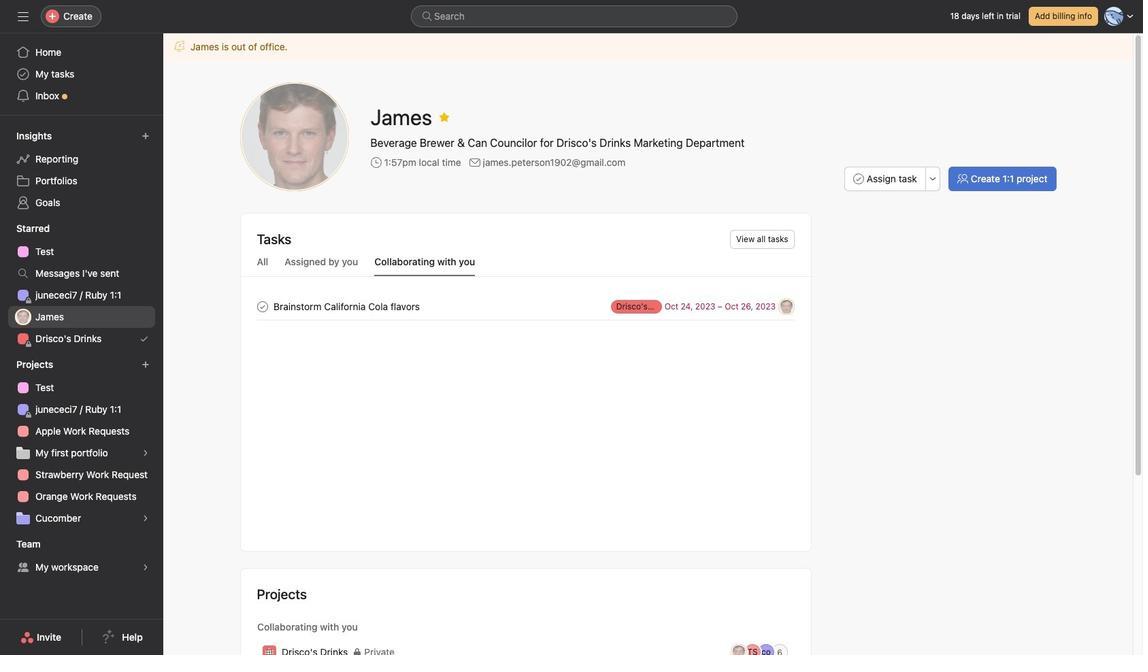 Task type: describe. For each thing, give the bounding box(es) containing it.
projects element
[[0, 352, 163, 532]]

global element
[[0, 33, 163, 115]]

tasks tabs tab list
[[241, 254, 811, 277]]

2 list item from the top
[[241, 640, 811, 655]]

Mark complete checkbox
[[254, 298, 270, 315]]

insights element
[[0, 124, 163, 216]]

hide sidebar image
[[18, 11, 29, 22]]

more options image
[[929, 175, 937, 183]]

mark complete image
[[254, 298, 270, 315]]



Task type: locate. For each thing, give the bounding box(es) containing it.
globe image
[[265, 648, 273, 655]]

list item
[[241, 293, 811, 320], [241, 640, 811, 655]]

see details, my first portfolio image
[[142, 449, 150, 457]]

new project or portfolio image
[[142, 361, 150, 369]]

1 vertical spatial list item
[[241, 640, 811, 655]]

0 vertical spatial list item
[[241, 293, 811, 320]]

remove from starred image
[[439, 112, 450, 122]]

1 list item from the top
[[241, 293, 811, 320]]

teams element
[[0, 532, 163, 581]]

see details, my workspace image
[[142, 563, 150, 572]]

see details, cucomber image
[[142, 514, 150, 523]]

starred element
[[0, 216, 163, 352]]

list box
[[411, 5, 738, 27]]

new insights image
[[142, 132, 150, 140]]



Task type: vqa. For each thing, say whether or not it's contained in the screenshot.
linked projects for 1️⃣ First: Get started using My tasks cell
no



